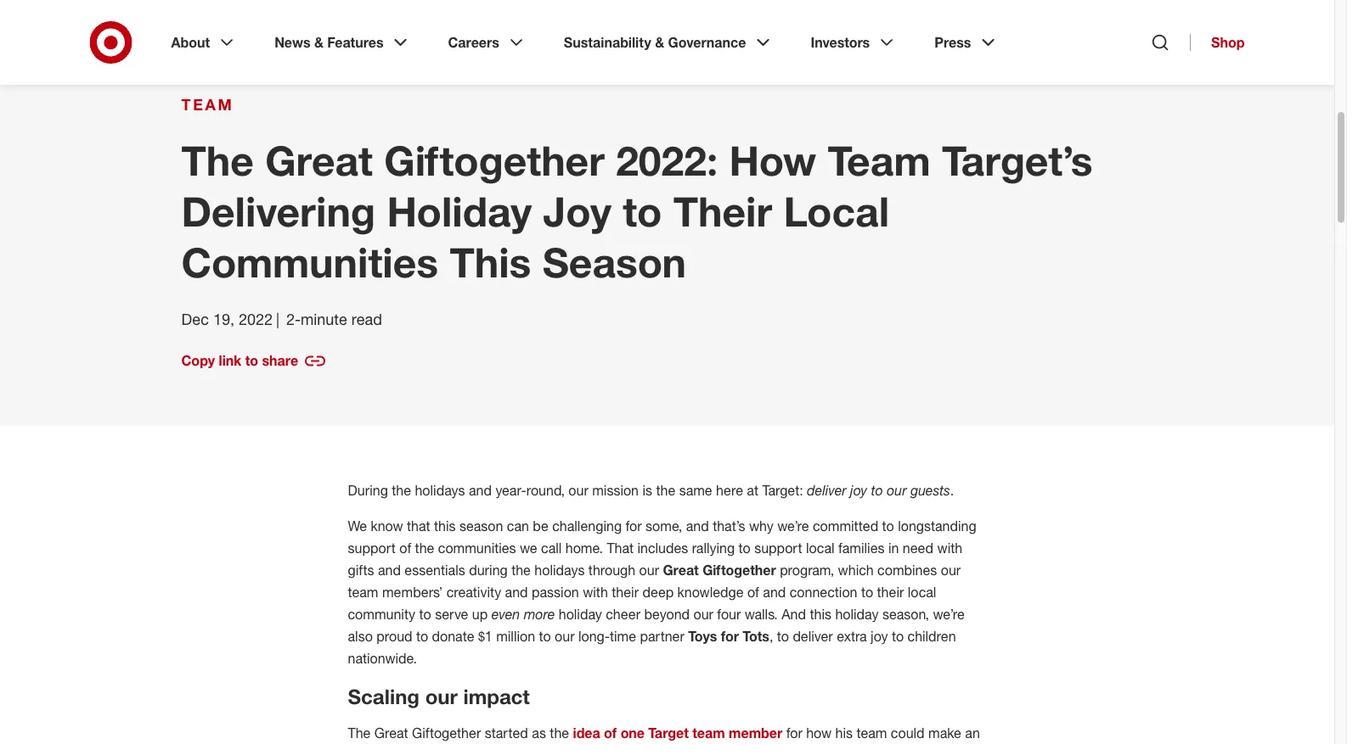 Task type: locate. For each thing, give the bounding box(es) containing it.
our left the guests
[[887, 483, 907, 500]]

0 horizontal spatial team
[[348, 585, 378, 602]]

the inside the great giftogether 2022: how team target's delivering holiday joy to their local communities this season
[[181, 136, 254, 186]]

to down members'
[[419, 607, 431, 624]]

to right the proud
[[416, 629, 428, 646]]

team inside the great giftogether 2022: how team target's delivering holiday joy to their local communities this season
[[828, 136, 931, 186]]

holiday
[[387, 187, 532, 237]]

our inside we know that this season can be challenging for some, and that's why we're committed to longstanding support of the communities we call home. that includes rallying to support local families in need with gifts and essentials during the holidays through our
[[639, 563, 659, 580]]

read
[[352, 311, 382, 329]]

great up the delivering
[[265, 136, 373, 186]]

team down about link
[[181, 96, 234, 114]]

the right the is
[[656, 483, 675, 500]]

1 vertical spatial team
[[828, 136, 931, 186]]

0 vertical spatial the
[[181, 136, 254, 186]]

joy right extra
[[871, 629, 888, 646]]

of
[[400, 541, 411, 558], [748, 585, 759, 602], [604, 726, 617, 743]]

0 horizontal spatial for
[[626, 519, 642, 536]]

copy link to share button
[[181, 352, 325, 372]]

0 horizontal spatial support
[[348, 541, 396, 558]]

2 horizontal spatial of
[[748, 585, 759, 602]]

sustainability & governance
[[564, 34, 746, 51]]

$1
[[478, 629, 492, 646]]

2 vertical spatial great
[[374, 726, 408, 743]]

0 vertical spatial team
[[181, 96, 234, 114]]

1 horizontal spatial team
[[828, 136, 931, 186]]

during the holidays and year-round, our mission is the same here at target: deliver joy to our guests .
[[348, 483, 954, 500]]

, to deliver extra joy to children nationwide.
[[348, 629, 956, 668]]

1 vertical spatial deliver
[[793, 629, 833, 646]]

time
[[610, 629, 636, 646]]

joy up committed
[[850, 483, 867, 500]]

local
[[784, 187, 890, 237]]

great down includes
[[663, 563, 699, 580]]

0 horizontal spatial of
[[400, 541, 411, 558]]

1 horizontal spatial holidays
[[535, 563, 585, 580]]

the up the delivering
[[181, 136, 254, 186]]

1 vertical spatial with
[[583, 585, 608, 602]]

with down through
[[583, 585, 608, 602]]

0 horizontal spatial their
[[612, 585, 639, 602]]

gifts
[[348, 563, 374, 580]]

we're up children in the right of the page
[[933, 607, 965, 624]]

their
[[673, 187, 772, 237]]

governance
[[668, 34, 746, 51]]

investors
[[811, 34, 870, 51]]

toys
[[688, 629, 717, 646]]

the down scaling
[[348, 726, 371, 743]]

know
[[371, 519, 403, 536]]

deliver up committed
[[807, 483, 847, 500]]

about link
[[159, 20, 249, 65]]

2 horizontal spatial for
[[786, 726, 803, 743]]

1 vertical spatial for
[[721, 629, 739, 646]]

0 horizontal spatial local
[[806, 541, 835, 558]]

communities
[[438, 541, 516, 558]]

with inside program, which combines our team members' creativity and passion with their deep knowledge of and connection to their local community to serve up
[[583, 585, 608, 602]]

1 horizontal spatial of
[[604, 726, 617, 743]]

toys for tots
[[688, 629, 770, 646]]

team right target on the bottom of page
[[693, 726, 725, 743]]

0 vertical spatial of
[[400, 541, 411, 558]]

also
[[348, 629, 373, 646]]

shop link
[[1190, 34, 1245, 51]]

of down the that
[[400, 541, 411, 558]]

great down scaling
[[374, 726, 408, 743]]

team inside program, which combines our team members' creativity and passion with their deep knowledge of and connection to their local community to serve up
[[348, 585, 378, 602]]

tots
[[743, 629, 770, 646]]

deliver down and
[[793, 629, 833, 646]]

2 horizontal spatial team
[[857, 726, 887, 743]]

their
[[612, 585, 639, 602], [877, 585, 904, 602]]

local up program,
[[806, 541, 835, 558]]

we know that this season can be challenging for some, and that's why we're committed to longstanding support of the communities we call home. that includes rallying to support local families in need with gifts and essentials during the holidays through our
[[348, 519, 977, 580]]

holiday up long-
[[559, 607, 602, 624]]

0 horizontal spatial with
[[583, 585, 608, 602]]

1 horizontal spatial local
[[908, 585, 936, 602]]

four
[[717, 607, 741, 624]]

with down the longstanding on the bottom of the page
[[937, 541, 963, 558]]

1 horizontal spatial joy
[[871, 629, 888, 646]]

2 vertical spatial giftogether
[[412, 726, 481, 743]]

this down connection
[[810, 607, 832, 624]]

dec 19, 2022
[[181, 311, 273, 329]]

communities
[[181, 238, 438, 288]]

& for governance
[[655, 34, 664, 51]]

giftogether down rallying
[[703, 563, 776, 580]]

local
[[806, 541, 835, 558], [908, 585, 936, 602]]

nationwide.
[[348, 652, 417, 668]]

why
[[749, 519, 774, 536]]

can
[[507, 519, 529, 536]]

their up season,
[[877, 585, 904, 602]]

scaling
[[348, 685, 420, 710]]

the
[[392, 483, 411, 500], [656, 483, 675, 500], [415, 541, 434, 558], [512, 563, 531, 580], [550, 726, 569, 743]]

idea
[[573, 726, 600, 743]]

this
[[450, 238, 531, 288]]

1 horizontal spatial with
[[937, 541, 963, 558]]

giftogether
[[384, 136, 605, 186], [703, 563, 776, 580], [412, 726, 481, 743]]

careers link
[[436, 20, 538, 65]]

to down 2022:
[[623, 187, 662, 237]]

be
[[533, 519, 549, 536]]

team down gifts
[[348, 585, 378, 602]]

and
[[469, 483, 492, 500], [686, 519, 709, 536], [378, 563, 401, 580], [505, 585, 528, 602], [763, 585, 786, 602]]

beyond
[[644, 607, 690, 624]]

giftogether up holiday
[[384, 136, 605, 186]]

copy link to share
[[181, 353, 298, 370]]

challenging
[[552, 519, 622, 536]]

sustainability
[[564, 34, 651, 51]]

1 horizontal spatial the
[[348, 726, 371, 743]]

the great giftogether started as the idea of one target team member
[[348, 726, 783, 743]]

2022
[[239, 311, 273, 329]]

1 & from the left
[[314, 34, 324, 51]]

2 & from the left
[[655, 34, 664, 51]]

holidays up passion
[[535, 563, 585, 580]]

0 horizontal spatial the
[[181, 136, 254, 186]]

giftogether down scaling our impact
[[412, 726, 481, 743]]

link
[[219, 353, 241, 370]]

our right "combines"
[[941, 563, 961, 580]]

0 horizontal spatial holiday
[[559, 607, 602, 624]]

great inside the great giftogether 2022: how team target's delivering holiday joy to their local communities this season
[[265, 136, 373, 186]]

team right 'his'
[[857, 726, 887, 743]]

0 vertical spatial this
[[434, 519, 456, 536]]

holidays inside we know that this season can be challenging for some, and that's why we're committed to longstanding support of the communities we call home. that includes rallying to support local families in need with gifts and essentials during the holidays through our
[[535, 563, 585, 580]]

2 their from the left
[[877, 585, 904, 602]]

0 vertical spatial giftogether
[[384, 136, 605, 186]]

holiday up extra
[[835, 607, 879, 624]]

0 horizontal spatial this
[[434, 519, 456, 536]]

1 vertical spatial local
[[908, 585, 936, 602]]

of inside we know that this season can be challenging for some, and that's why we're committed to longstanding support of the communities we call home. that includes rallying to support local families in need with gifts and essentials during the holidays through our
[[400, 541, 411, 558]]

0 vertical spatial with
[[937, 541, 963, 558]]

investors link
[[799, 20, 909, 65]]

& left governance
[[655, 34, 664, 51]]

target:
[[762, 483, 803, 500]]

which
[[838, 563, 874, 580]]

and left year-
[[469, 483, 492, 500]]

team up local
[[828, 136, 931, 186]]

of inside program, which combines our team members' creativity and passion with their deep knowledge of and connection to their local community to serve up
[[748, 585, 759, 602]]

team
[[348, 585, 378, 602], [693, 726, 725, 743], [857, 726, 887, 743]]

connection
[[790, 585, 858, 602]]

1 vertical spatial giftogether
[[703, 563, 776, 580]]

creativity
[[447, 585, 501, 602]]

home.
[[566, 541, 603, 558]]

this
[[434, 519, 456, 536], [810, 607, 832, 624]]

this right the that
[[434, 519, 456, 536]]

with
[[937, 541, 963, 558], [583, 585, 608, 602]]

to inside the great giftogether 2022: how team target's delivering holiday joy to their local communities this season
[[623, 187, 662, 237]]

2 vertical spatial for
[[786, 726, 803, 743]]

their up "cheer"
[[612, 585, 639, 602]]

giftogether inside the great giftogether 2022: how team target's delivering holiday joy to their local communities this season
[[384, 136, 605, 186]]

round,
[[526, 483, 565, 500]]

the
[[181, 136, 254, 186], [348, 726, 371, 743]]

0 vertical spatial we're
[[777, 519, 809, 536]]

1 vertical spatial we're
[[933, 607, 965, 624]]

1 horizontal spatial great
[[374, 726, 408, 743]]

1 horizontal spatial this
[[810, 607, 832, 624]]

the down "we"
[[512, 563, 531, 580]]

1 vertical spatial of
[[748, 585, 759, 602]]

make
[[928, 726, 961, 743]]

1 horizontal spatial their
[[877, 585, 904, 602]]

need
[[903, 541, 934, 558]]

and up the walls.
[[763, 585, 786, 602]]

0 vertical spatial great
[[265, 136, 373, 186]]

our left long-
[[555, 629, 575, 646]]

our up deep
[[639, 563, 659, 580]]

we're right why
[[777, 519, 809, 536]]

1 horizontal spatial we're
[[933, 607, 965, 624]]

0 vertical spatial for
[[626, 519, 642, 536]]

this inside we know that this season can be challenging for some, and that's why we're committed to longstanding support of the communities we call home. that includes rallying to support local families in need with gifts and essentials during the holidays through our
[[434, 519, 456, 536]]

for down four
[[721, 629, 739, 646]]

support down why
[[754, 541, 802, 558]]

1 vertical spatial this
[[810, 607, 832, 624]]

great for one
[[374, 726, 408, 743]]

his
[[835, 726, 853, 743]]

holidays
[[415, 483, 465, 500], [535, 563, 585, 580]]

million
[[496, 629, 535, 646]]

0 vertical spatial local
[[806, 541, 835, 558]]

press link
[[923, 20, 1010, 65]]

great
[[265, 136, 373, 186], [663, 563, 699, 580], [374, 726, 408, 743]]

for inside for how his team could make an
[[786, 726, 803, 743]]

1 vertical spatial joy
[[871, 629, 888, 646]]

year-
[[496, 483, 526, 500]]

to down which
[[861, 585, 873, 602]]

the for the great giftogether started as the idea of one target team member
[[348, 726, 371, 743]]

0 horizontal spatial joy
[[850, 483, 867, 500]]

1 horizontal spatial support
[[754, 541, 802, 558]]

1 vertical spatial holidays
[[535, 563, 585, 580]]

& right news
[[314, 34, 324, 51]]

1 horizontal spatial holiday
[[835, 607, 879, 624]]

giftogether for target
[[412, 726, 481, 743]]

for how his team could make an
[[348, 726, 980, 745]]

to up committed
[[871, 483, 883, 500]]

to right link at the top left
[[245, 353, 258, 370]]

up
[[472, 607, 488, 624]]

local down "combines"
[[908, 585, 936, 602]]

2 horizontal spatial great
[[663, 563, 699, 580]]

1 support from the left
[[348, 541, 396, 558]]

during
[[348, 483, 388, 500]]

1 horizontal spatial &
[[655, 34, 664, 51]]

for up that
[[626, 519, 642, 536]]

of left one
[[604, 726, 617, 743]]

the right as at the left bottom of the page
[[550, 726, 569, 743]]

joy
[[850, 483, 867, 500], [871, 629, 888, 646]]

news & features link
[[263, 20, 423, 65]]

1 vertical spatial the
[[348, 726, 371, 743]]

to down the more
[[539, 629, 551, 646]]

deliver inside , to deliver extra joy to children nationwide.
[[793, 629, 833, 646]]

of up the walls.
[[748, 585, 759, 602]]

holidays up the that
[[415, 483, 465, 500]]

support up gifts
[[348, 541, 396, 558]]

0 vertical spatial deliver
[[807, 483, 847, 500]]

0 horizontal spatial &
[[314, 34, 324, 51]]

0 horizontal spatial holidays
[[415, 483, 465, 500]]

.
[[950, 483, 954, 500]]

local inside program, which combines our team members' creativity and passion with their deep knowledge of and connection to their local community to serve up
[[908, 585, 936, 602]]

and up rallying
[[686, 519, 709, 536]]

our
[[569, 483, 588, 500], [887, 483, 907, 500], [639, 563, 659, 580], [941, 563, 961, 580], [694, 607, 713, 624], [555, 629, 575, 646], [425, 685, 458, 710]]

at
[[747, 483, 759, 500]]

to up in
[[882, 519, 894, 536]]

0 horizontal spatial we're
[[777, 519, 809, 536]]

even more
[[492, 607, 555, 624]]

the right 'during'
[[392, 483, 411, 500]]

0 horizontal spatial great
[[265, 136, 373, 186]]

2 holiday from the left
[[835, 607, 879, 624]]

for left how
[[786, 726, 803, 743]]

scaling our impact
[[348, 685, 530, 710]]



Task type: vqa. For each thing, say whether or not it's contained in the screenshot.
that
yes



Task type: describe. For each thing, give the bounding box(es) containing it.
the for the great giftogether 2022: how team target's delivering holiday joy to their local communities this season
[[181, 136, 254, 186]]

2-
[[286, 311, 301, 329]]

we're inside holiday cheer beyond our four walls. and this holiday season, we're also proud to donate $1 million to our long-time partner
[[933, 607, 965, 624]]

program,
[[780, 563, 834, 580]]

how
[[729, 136, 816, 186]]

season
[[543, 238, 686, 288]]

we
[[348, 519, 367, 536]]

to down season,
[[892, 629, 904, 646]]

this inside holiday cheer beyond our four walls. and this holiday season, we're also proud to donate $1 million to our long-time partner
[[810, 607, 832, 624]]

1 vertical spatial great
[[663, 563, 699, 580]]

our left impact
[[425, 685, 458, 710]]

press
[[935, 34, 971, 51]]

long-
[[578, 629, 610, 646]]

season,
[[883, 607, 929, 624]]

passion
[[532, 585, 579, 602]]

& for features
[[314, 34, 324, 51]]

features
[[327, 34, 384, 51]]

shop
[[1211, 34, 1245, 51]]

extra
[[837, 629, 867, 646]]

during
[[469, 563, 508, 580]]

1 holiday from the left
[[559, 607, 602, 624]]

mission
[[592, 483, 639, 500]]

how
[[806, 726, 832, 743]]

call
[[541, 541, 562, 558]]

19,
[[213, 311, 234, 329]]

delivering
[[181, 187, 376, 237]]

news & features
[[274, 34, 384, 51]]

rallying
[[692, 541, 735, 558]]

one
[[621, 726, 645, 743]]

that's
[[713, 519, 745, 536]]

2-minute read
[[286, 311, 382, 329]]

our inside program, which combines our team members' creativity and passion with their deep knowledge of and connection to their local community to serve up
[[941, 563, 961, 580]]

target's
[[942, 136, 1093, 186]]

team inside for how his team could make an
[[857, 726, 887, 743]]

2 support from the left
[[754, 541, 802, 558]]

here
[[716, 483, 743, 500]]

as
[[532, 726, 546, 743]]

careers
[[448, 34, 499, 51]]

guests
[[911, 483, 950, 500]]

copy
[[181, 353, 215, 370]]

to right ,
[[777, 629, 789, 646]]

1 horizontal spatial for
[[721, 629, 739, 646]]

walls.
[[745, 607, 778, 624]]

community
[[348, 607, 415, 624]]

to inside button
[[245, 353, 258, 370]]

that
[[607, 541, 634, 558]]

an
[[965, 726, 980, 743]]

some,
[[646, 519, 682, 536]]

families
[[838, 541, 885, 558]]

great for holiday
[[265, 136, 373, 186]]

member
[[729, 726, 783, 743]]

joy inside , to deliver extra joy to children nationwide.
[[871, 629, 888, 646]]

through
[[589, 563, 636, 580]]

2022:
[[616, 136, 718, 186]]

,
[[770, 629, 773, 646]]

deep
[[643, 585, 674, 602]]

we're inside we know that this season can be challenging for some, and that's why we're committed to longstanding support of the communities we call home. that includes rallying to support local families in need with gifts and essentials during the holidays through our
[[777, 519, 809, 536]]

and up the even more
[[505, 585, 528, 602]]

includes
[[638, 541, 688, 558]]

target
[[648, 726, 689, 743]]

more
[[524, 607, 555, 624]]

dec
[[181, 311, 209, 329]]

our right round,
[[569, 483, 588, 500]]

giftogether for joy
[[384, 136, 605, 186]]

members'
[[382, 585, 443, 602]]

the great giftogether 2022: how team target's delivering holiday joy to their local communities this season
[[181, 136, 1093, 288]]

sustainability & governance link
[[552, 20, 785, 65]]

impact
[[463, 685, 530, 710]]

that
[[407, 519, 430, 536]]

1 their from the left
[[612, 585, 639, 602]]

with inside we know that this season can be challenging for some, and that's why we're committed to longstanding support of the communities we call home. that includes rallying to support local families in need with gifts and essentials during the holidays through our
[[937, 541, 963, 558]]

1 horizontal spatial team
[[693, 726, 725, 743]]

season
[[460, 519, 503, 536]]

partner
[[640, 629, 685, 646]]

program, which combines our team members' creativity and passion with their deep knowledge of and connection to their local community to serve up
[[348, 563, 961, 624]]

0 vertical spatial holidays
[[415, 483, 465, 500]]

our up toys
[[694, 607, 713, 624]]

even
[[492, 607, 520, 624]]

0 vertical spatial joy
[[850, 483, 867, 500]]

essentials
[[405, 563, 465, 580]]

donate
[[432, 629, 474, 646]]

0 horizontal spatial team
[[181, 96, 234, 114]]

combines
[[878, 563, 937, 580]]

for inside we know that this season can be challenging for some, and that's why we're committed to longstanding support of the communities we call home. that includes rallying to support local families in need with gifts and essentials during the holidays through our
[[626, 519, 642, 536]]

longstanding
[[898, 519, 977, 536]]

to down that's
[[739, 541, 751, 558]]

idea of one target team member link
[[573, 726, 783, 743]]

local inside we know that this season can be challenging for some, and that's why we're committed to longstanding support of the communities we call home. that includes rallying to support local families in need with gifts and essentials during the holidays through our
[[806, 541, 835, 558]]

2 vertical spatial of
[[604, 726, 617, 743]]

serve
[[435, 607, 468, 624]]

team link
[[181, 95, 1153, 116]]

the down the that
[[415, 541, 434, 558]]

and right gifts
[[378, 563, 401, 580]]

knowledge
[[678, 585, 744, 602]]



